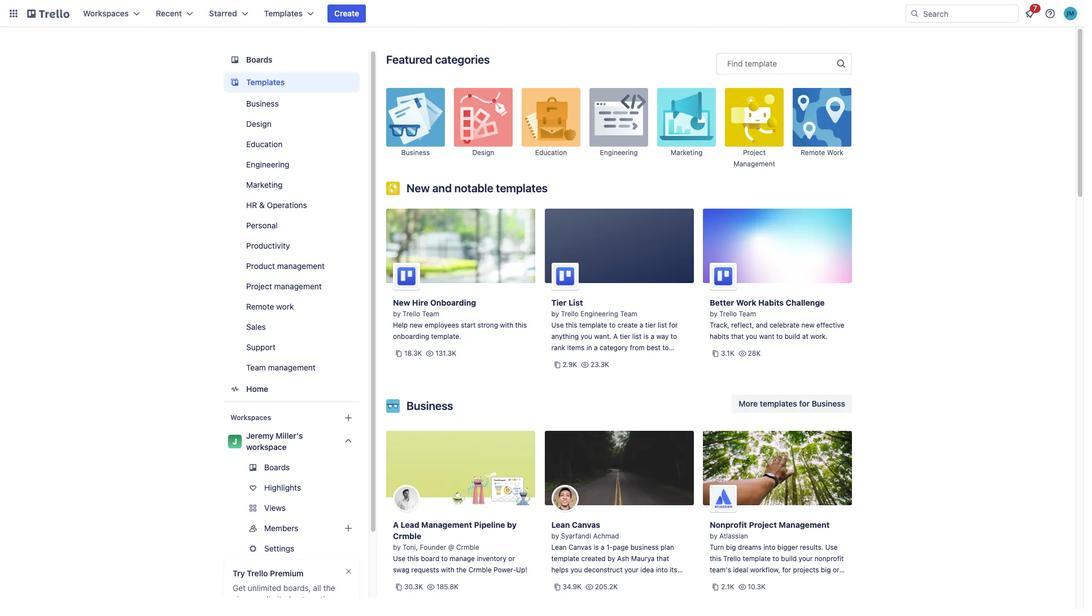 Task type: describe. For each thing, give the bounding box(es) containing it.
you inside the tier list by trello engineering team use this template to create a tier list for anything you want. a tier list is a way to rank items in a category from best to worst. this could be: best nba players, goat'd pasta dishes, and tastiest fast food joints.
[[581, 333, 592, 341]]

use for a lead management pipeline by crmble
[[393, 555, 405, 564]]

0 horizontal spatial tier
[[620, 333, 631, 341]]

product management link
[[224, 258, 360, 276]]

deconstruct
[[584, 566, 623, 575]]

employees
[[425, 321, 459, 330]]

10.3k
[[748, 583, 766, 592]]

2 business icon image from the top
[[386, 400, 400, 413]]

0 vertical spatial design
[[246, 119, 272, 129]]

templates inside button
[[760, 399, 797, 409]]

hire
[[412, 298, 428, 308]]

1 vertical spatial remote
[[246, 302, 274, 312]]

28k
[[748, 350, 761, 358]]

for inside the tier list by trello engineering team use this template to create a tier list for anything you want. a tier list is a way to rank items in a category from best to worst. this could be: best nba players, goat'd pasta dishes, and tastiest fast food joints.
[[669, 321, 678, 330]]

created
[[581, 555, 606, 564]]

for inside nonprofit project management by atlassian turn big dreams into bigger results. use this trello template to build your nonprofit team's ideal workflow, for projects big or small.
[[782, 566, 791, 575]]

nba
[[636, 355, 650, 364]]

want.
[[594, 333, 612, 341]]

management down project management icon
[[734, 160, 775, 168]]

new for new and notable templates
[[407, 182, 430, 195]]

recent
[[156, 8, 182, 18]]

ash
[[617, 555, 629, 564]]

jeremy miller (jeremymiller198) image
[[1064, 7, 1078, 20]]

board image
[[228, 53, 242, 67]]

project inside project management
[[743, 149, 766, 157]]

or inside a lead management pipeline by crmble by toni, founder @ crmble use this board to manage inventory or swag requests with the crmble power-up!
[[508, 555, 515, 564]]

this for new hire onboarding
[[515, 321, 527, 330]]

a lead management pipeline by crmble by toni, founder @ crmble use this board to manage inventory or swag requests with the crmble power-up!
[[393, 521, 527, 575]]

food
[[551, 378, 566, 386]]

a left way
[[651, 333, 655, 341]]

30.3k
[[404, 583, 423, 592]]

team down support
[[246, 363, 266, 373]]

build inside nonprofit project management by atlassian turn big dreams into bigger results. use this trello template to build your nonprofit team's ideal workflow, for projects big or small.
[[781, 555, 797, 564]]

a inside the tier list by trello engineering team use this template to create a tier list for anything you want. a tier list is a way to rank items in a category from best to worst. this could be: best nba players, goat'd pasta dishes, and tastiest fast food joints.
[[613, 333, 618, 341]]

workspaces inside popup button
[[83, 8, 129, 18]]

forward image for settings
[[357, 543, 371, 556]]

toni, founder @ crmble image
[[393, 486, 420, 513]]

marketing icon image
[[657, 88, 716, 147]]

0 vertical spatial crmble
[[393, 532, 422, 542]]

assumptions.
[[564, 578, 607, 586]]

management down product management link
[[274, 282, 322, 291]]

tier
[[551, 298, 567, 308]]

more templates for business button
[[732, 395, 852, 413]]

18.3k
[[404, 350, 422, 358]]

this for a lead management pipeline by crmble
[[407, 555, 419, 564]]

templates button
[[257, 5, 321, 23]]

management for lead
[[421, 521, 472, 530]]

1-
[[607, 544, 613, 552]]

recent button
[[149, 5, 200, 23]]

team inside the tier list by trello engineering team use this template to create a tier list for anything you want. a tier list is a way to rank items in a category from best to worst. this could be: best nba players, goat'd pasta dishes, and tastiest fast food joints.
[[620, 310, 637, 319]]

template board image
[[228, 76, 242, 89]]

create button
[[328, 5, 366, 23]]

helps
[[551, 566, 569, 575]]

and left notable
[[432, 182, 452, 195]]

jeremy miller's workspace
[[246, 431, 303, 452]]

projects
[[793, 566, 819, 575]]

be:
[[608, 355, 618, 364]]

items
[[567, 344, 585, 352]]

trello inside new hire onboarding by trello team help new employees start strong with this onboarding template.
[[403, 310, 420, 319]]

create
[[334, 8, 359, 18]]

by inside new hire onboarding by trello team help new employees start strong with this onboarding template.
[[393, 310, 401, 319]]

business link for "engineering" link to the right design link
[[386, 88, 445, 169]]

plan
[[661, 544, 674, 552]]

players,
[[652, 355, 677, 364]]

starred
[[209, 8, 237, 18]]

by down 1-
[[608, 555, 615, 564]]

template inside the tier list by trello engineering team use this template to create a tier list for anything you want. a tier list is a way to rank items in a category from best to worst. this could be: best nba players, goat'd pasta dishes, and tastiest fast food joints.
[[579, 321, 607, 330]]

7 notifications image
[[1023, 7, 1037, 20]]

highlights link
[[224, 479, 360, 498]]

requests
[[411, 566, 439, 575]]

1 business icon image from the top
[[386, 88, 445, 147]]

1 vertical spatial marketing
[[246, 180, 283, 190]]

1 horizontal spatial remote work
[[801, 149, 844, 157]]

your inside nonprofit project management by atlassian turn big dreams into bigger results. use this trello template to build your nonprofit team's ideal workflow, for projects big or small.
[[799, 555, 813, 564]]

boards for views
[[264, 463, 290, 473]]

0 vertical spatial tier
[[645, 321, 656, 330]]

education link for "engineering" link to the right
[[522, 88, 581, 169]]

0 vertical spatial engineering
[[600, 149, 638, 157]]

1 vertical spatial crmble
[[456, 544, 479, 552]]

to up players,
[[663, 344, 669, 352]]

1 horizontal spatial list
[[658, 321, 667, 330]]

1 vertical spatial remote work link
[[224, 298, 360, 316]]

management down 'support' link
[[268, 363, 316, 373]]

create a workspace image
[[342, 412, 355, 425]]

key
[[551, 578, 562, 586]]

1 vertical spatial workspaces
[[230, 414, 271, 422]]

0 horizontal spatial big
[[726, 544, 736, 552]]

views
[[264, 504, 286, 513]]

list
[[569, 298, 583, 308]]

product management
[[246, 261, 325, 271]]

new inside better work habits challenge by trello team track, reflect, and celebrate new effective habits that you want to build at work.
[[802, 321, 815, 330]]

by inside nonprofit project management by atlassian turn big dreams into bigger results. use this trello template to build your nonprofit team's ideal workflow, for projects big or small.
[[710, 533, 718, 541]]

to inside a lead management pipeline by crmble by toni, founder @ crmble use this board to manage inventory or swag requests with the crmble power-up!
[[441, 555, 448, 564]]

rank
[[551, 344, 565, 352]]

business
[[631, 544, 659, 552]]

more.
[[248, 607, 269, 610]]

business inside button
[[812, 399, 845, 409]]

34.9k
[[563, 583, 582, 592]]

sales
[[246, 322, 266, 332]]

into inside nonprofit project management by atlassian turn big dreams into bigger results. use this trello template to build your nonprofit team's ideal workflow, for projects big or small.
[[764, 544, 776, 552]]

that inside better work habits challenge by trello team track, reflect, and celebrate new effective habits that you want to build at work.
[[731, 333, 744, 341]]

board
[[421, 555, 440, 564]]

to up want.
[[609, 321, 616, 330]]

0 vertical spatial unlimited
[[248, 584, 281, 594]]

anything
[[551, 333, 579, 341]]

achmad
[[593, 533, 619, 541]]

use inside the tier list by trello engineering team use this template to create a tier list for anything you want. a tier list is a way to rank items in a category from best to worst. this could be: best nba players, goat'd pasta dishes, and tastiest fast food joints.
[[551, 321, 564, 330]]

0 horizontal spatial list
[[632, 333, 642, 341]]

notable
[[454, 182, 493, 195]]

boards link for views
[[224, 459, 360, 477]]

1 horizontal spatial remote
[[801, 149, 825, 157]]

forward image for views
[[357, 502, 371, 516]]

add image
[[342, 522, 355, 536]]

1 lean from the top
[[551, 521, 570, 530]]

more templates for business
[[739, 399, 845, 409]]

settings link
[[224, 540, 371, 559]]

habits
[[710, 333, 729, 341]]

engineering inside the tier list by trello engineering team use this template to create a tier list for anything you want. a tier list is a way to rank items in a category from best to worst. this could be: best nba players, goat'd pasta dishes, and tastiest fast food joints.
[[581, 310, 618, 319]]

find
[[727, 59, 743, 68]]

start
[[461, 321, 476, 330]]

with inside a lead management pipeline by crmble by toni, founder @ crmble use this board to manage inventory or swag requests with the crmble power-up!
[[441, 566, 454, 575]]

by right the "pipeline"
[[507, 521, 517, 530]]

1 vertical spatial engineering
[[246, 160, 289, 169]]

1 vertical spatial templates
[[246, 77, 285, 87]]

1 vertical spatial canvas
[[569, 544, 592, 552]]

team inside better work habits challenge by trello team track, reflect, and celebrate new effective habits that you want to build at work.
[[739, 310, 756, 319]]

j
[[233, 437, 237, 447]]

get
[[233, 584, 246, 594]]

build inside better work habits challenge by trello team track, reflect, and celebrate new effective habits that you want to build at work.
[[785, 333, 800, 341]]

toni,
[[403, 544, 418, 552]]

project management icon image
[[725, 88, 784, 147]]

0 vertical spatial canvas
[[572, 521, 600, 530]]

ideal
[[733, 566, 748, 575]]

want
[[759, 333, 775, 341]]

boards,
[[283, 584, 311, 594]]

work.
[[811, 333, 828, 341]]

tier list by trello engineering team use this template to create a tier list for anything you want. a tier list is a way to rank items in a category from best to worst. this could be: best nba players, goat'd pasta dishes, and tastiest fast food joints.
[[551, 298, 678, 386]]

trello inside try trello premium get unlimited boards, all the views, unlimited automation, and more.
[[247, 569, 268, 579]]

home link
[[224, 380, 360, 400]]

a right 'in'
[[594, 344, 598, 352]]

new inside new hire onboarding by trello team help new employees start strong with this onboarding template.
[[410, 321, 423, 330]]

a inside lean canvas by syarfandi achmad lean canvas is a 1-page business plan template created by ash maurya that helps you deconstruct your idea into its key assumptions.
[[601, 544, 605, 552]]

miller's
[[276, 431, 303, 441]]

this for nonprofit project management
[[710, 555, 722, 564]]

management for project
[[779, 521, 830, 530]]

team's
[[710, 566, 731, 575]]

is inside lean canvas by syarfandi achmad lean canvas is a 1-page business plan template created by ash maurya that helps you deconstruct your idea into its key assumptions.
[[594, 544, 599, 552]]

team inside new hire onboarding by trello team help new employees start strong with this onboarding template.
[[422, 310, 439, 319]]

you inside lean canvas by syarfandi achmad lean canvas is a 1-page business plan template created by ash maurya that helps you deconstruct your idea into its key assumptions.
[[571, 566, 582, 575]]

template inside field
[[745, 59, 777, 68]]

engineering icon image
[[590, 88, 648, 147]]

views link
[[224, 500, 371, 518]]

sales link
[[224, 319, 360, 337]]

0 horizontal spatial project management link
[[224, 278, 360, 296]]

way
[[656, 333, 669, 341]]

185.8k
[[437, 583, 459, 592]]

use for nonprofit project management
[[825, 544, 838, 552]]

workflow,
[[750, 566, 781, 575]]

marketing link for "engineering" link to the right
[[657, 88, 716, 169]]

maurya
[[631, 555, 655, 564]]

better
[[710, 298, 734, 308]]

personal link
[[224, 217, 360, 235]]

0 horizontal spatial remote work
[[246, 302, 294, 312]]

0 horizontal spatial engineering link
[[224, 156, 360, 174]]

support
[[246, 343, 276, 352]]

productivity link
[[224, 237, 360, 255]]

0 horizontal spatial templates
[[496, 182, 548, 195]]

page
[[613, 544, 629, 552]]

new hire onboarding by trello team help new employees start strong with this onboarding template.
[[393, 298, 527, 341]]

this
[[573, 355, 587, 364]]

a right create
[[640, 321, 643, 330]]

team management
[[246, 363, 316, 373]]

workspaces button
[[76, 5, 147, 23]]

1 horizontal spatial marketing
[[671, 149, 703, 157]]

nonprofit
[[815, 555, 844, 564]]

tastiest
[[635, 367, 659, 375]]

0 vertical spatial remote work link
[[793, 88, 852, 169]]



Task type: vqa. For each thing, say whether or not it's contained in the screenshot.


Task type: locate. For each thing, give the bounding box(es) containing it.
2 forward image from the top
[[357, 543, 371, 556]]

1 horizontal spatial design link
[[454, 88, 513, 169]]

back to home image
[[27, 5, 69, 23]]

or
[[508, 555, 515, 564], [833, 566, 840, 575]]

1 vertical spatial new
[[393, 298, 410, 308]]

0 vertical spatial boards
[[246, 55, 273, 64]]

1 forward image from the top
[[357, 502, 371, 516]]

this down toni,
[[407, 555, 419, 564]]

you up assumptions.
[[571, 566, 582, 575]]

1 vertical spatial project
[[246, 282, 272, 291]]

2 vertical spatial for
[[782, 566, 791, 575]]

templates inside dropdown button
[[264, 8, 303, 18]]

to down celebrate
[[776, 333, 783, 341]]

the inside a lead management pipeline by crmble by toni, founder @ crmble use this board to manage inventory or swag requests with the crmble power-up!
[[456, 566, 467, 575]]

trello team image up hire
[[393, 263, 420, 290]]

premium
[[270, 569, 304, 579]]

templates right starred dropdown button
[[264, 8, 303, 18]]

2 lean from the top
[[551, 544, 567, 552]]

search image
[[910, 9, 919, 18]]

0 horizontal spatial marketing
[[246, 180, 283, 190]]

0 horizontal spatial education link
[[224, 136, 360, 154]]

0 horizontal spatial that
[[657, 555, 669, 564]]

remote work icon image
[[793, 88, 852, 147]]

template right the find
[[745, 59, 777, 68]]

engineering
[[600, 149, 638, 157], [246, 160, 289, 169], [581, 310, 618, 319]]

0 vertical spatial new
[[407, 182, 430, 195]]

Search field
[[919, 5, 1018, 22]]

canvas up syarfandi at the bottom of the page
[[572, 521, 600, 530]]

1 horizontal spatial tier
[[645, 321, 656, 330]]

forward image
[[357, 522, 371, 536]]

0 vertical spatial use
[[551, 321, 564, 330]]

2 trello team image from the left
[[710, 263, 737, 290]]

from
[[630, 344, 645, 352]]

by left toni,
[[393, 544, 401, 552]]

0 horizontal spatial best
[[620, 355, 634, 364]]

that down "reflect,"
[[731, 333, 744, 341]]

0 horizontal spatial workspaces
[[83, 8, 129, 18]]

management up results.
[[779, 521, 830, 530]]

you inside better work habits challenge by trello team track, reflect, and celebrate new effective habits that you want to build at work.
[[746, 333, 757, 341]]

1 horizontal spatial or
[[833, 566, 840, 575]]

&
[[259, 200, 265, 210]]

work
[[736, 298, 757, 308]]

1 horizontal spatial the
[[456, 566, 467, 575]]

home
[[246, 385, 268, 394]]

1 vertical spatial build
[[781, 555, 797, 564]]

your
[[799, 555, 813, 564], [625, 566, 639, 575]]

templates right template board image
[[246, 77, 285, 87]]

to inside better work habits challenge by trello team track, reflect, and celebrate new effective habits that you want to build at work.
[[776, 333, 783, 341]]

forward image inside settings link
[[357, 543, 371, 556]]

list up way
[[658, 321, 667, 330]]

automation,
[[293, 595, 336, 605]]

new and notable templates
[[407, 182, 548, 195]]

template up helps
[[551, 555, 580, 564]]

this up anything
[[566, 321, 577, 330]]

celebrate
[[770, 321, 800, 330]]

bigger
[[778, 544, 798, 552]]

try
[[233, 569, 245, 579]]

use inside a lead management pipeline by crmble by toni, founder @ crmble use this board to manage inventory or swag requests with the crmble power-up!
[[393, 555, 405, 564]]

atlassian
[[720, 533, 748, 541]]

marketing link for "engineering" link to the left
[[224, 176, 360, 194]]

project inside nonprofit project management by atlassian turn big dreams into bigger results. use this trello template to build your nonprofit team's ideal workflow, for projects big or small.
[[749, 521, 777, 530]]

2 horizontal spatial for
[[799, 399, 810, 409]]

or inside nonprofit project management by atlassian turn big dreams into bigger results. use this trello template to build your nonprofit team's ideal workflow, for projects big or small.
[[833, 566, 840, 575]]

1 horizontal spatial for
[[782, 566, 791, 575]]

by down tier
[[551, 310, 559, 319]]

trello team image for better
[[710, 263, 737, 290]]

by inside the tier list by trello engineering team use this template to create a tier list for anything you want. a tier list is a way to rank items in a category from best to worst. this could be: best nba players, goat'd pasta dishes, and tastiest fast food joints.
[[551, 310, 559, 319]]

template up want.
[[579, 321, 607, 330]]

engineering up want.
[[581, 310, 618, 319]]

education icon image
[[522, 88, 581, 147]]

education link for "engineering" link to the left
[[224, 136, 360, 154]]

0 vertical spatial boards link
[[224, 50, 360, 70]]

trello team image for new
[[393, 263, 420, 290]]

this down turn
[[710, 555, 722, 564]]

and
[[432, 182, 452, 195], [756, 321, 768, 330], [622, 367, 634, 375], [233, 607, 246, 610]]

0 vertical spatial list
[[658, 321, 667, 330]]

tier
[[645, 321, 656, 330], [620, 333, 631, 341]]

up!
[[516, 566, 527, 575]]

team up create
[[620, 310, 637, 319]]

try trello premium get unlimited boards, all the views, unlimited automation, and more.
[[233, 569, 336, 610]]

you down "reflect,"
[[746, 333, 757, 341]]

trello inside nonprofit project management by atlassian turn big dreams into bigger results. use this trello template to build your nonprofit team's ideal workflow, for projects big or small.
[[723, 555, 741, 564]]

could
[[588, 355, 606, 364]]

0 horizontal spatial design
[[246, 119, 272, 129]]

1 vertical spatial use
[[825, 544, 838, 552]]

0 vertical spatial project management
[[734, 149, 775, 168]]

0 vertical spatial build
[[785, 333, 800, 341]]

into left bigger
[[764, 544, 776, 552]]

1 horizontal spatial project management link
[[725, 88, 784, 169]]

with up 185.8k
[[441, 566, 454, 575]]

1 vertical spatial remote work
[[246, 302, 294, 312]]

1 horizontal spatial business link
[[386, 88, 445, 169]]

all
[[313, 584, 321, 594]]

project management down project management icon
[[734, 149, 775, 168]]

1 vertical spatial work
[[276, 302, 294, 312]]

featured
[[386, 53, 433, 66]]

1 horizontal spatial templates
[[760, 399, 797, 409]]

boards for home
[[246, 55, 273, 64]]

crmble up manage
[[456, 544, 479, 552]]

design down design icon
[[472, 149, 494, 157]]

0 vertical spatial project
[[743, 149, 766, 157]]

template inside lean canvas by syarfandi achmad lean canvas is a 1-page business plan template created by ash maurya that helps you deconstruct your idea into its key assumptions.
[[551, 555, 580, 564]]

@
[[448, 544, 454, 552]]

trello inside better work habits challenge by trello team track, reflect, and celebrate new effective habits that you want to build at work.
[[720, 310, 737, 319]]

and down views,
[[233, 607, 246, 610]]

atlassian image
[[710, 486, 737, 513]]

the inside try trello premium get unlimited boards, all the views, unlimited automation, and more.
[[323, 584, 335, 594]]

0 vertical spatial business icon image
[[386, 88, 445, 147]]

1 horizontal spatial design
[[472, 149, 494, 157]]

list up from at the bottom
[[632, 333, 642, 341]]

nonprofit
[[710, 521, 747, 530]]

this inside the tier list by trello engineering team use this template to create a tier list for anything you want. a tier list is a way to rank items in a category from best to worst. this could be: best nba players, goat'd pasta dishes, and tastiest fast food joints.
[[566, 321, 577, 330]]

0 vertical spatial project management link
[[725, 88, 784, 169]]

pasta
[[577, 367, 595, 375]]

forward image inside views link
[[357, 502, 371, 516]]

views,
[[233, 595, 255, 605]]

use up anything
[[551, 321, 564, 330]]

for up players,
[[669, 321, 678, 330]]

template
[[745, 59, 777, 68], [579, 321, 607, 330], [551, 555, 580, 564], [743, 555, 771, 564]]

or down nonprofit at the right bottom of page
[[833, 566, 840, 575]]

0 horizontal spatial new
[[410, 321, 423, 330]]

a left 1-
[[601, 544, 605, 552]]

engineering down engineering icon
[[600, 149, 638, 157]]

remote down 'remote work icon'
[[801, 149, 825, 157]]

its
[[670, 566, 678, 575]]

by up turn
[[710, 533, 718, 541]]

support link
[[224, 339, 360, 357]]

inventory
[[477, 555, 507, 564]]

1 trello team image from the left
[[393, 263, 420, 290]]

worst.
[[551, 355, 571, 364]]

to inside nonprofit project management by atlassian turn big dreams into bigger results. use this trello template to build your nonprofit team's ideal workflow, for projects big or small.
[[773, 555, 779, 564]]

boards link for home
[[224, 50, 360, 70]]

boards link
[[224, 50, 360, 70], [224, 459, 360, 477]]

operations
[[267, 200, 307, 210]]

this inside new hire onboarding by trello team help new employees start strong with this onboarding template.
[[515, 321, 527, 330]]

design link for "engineering" link to the left
[[224, 115, 360, 133]]

work up sales 'link'
[[276, 302, 294, 312]]

canvas down syarfandi at the bottom of the page
[[569, 544, 592, 552]]

1 vertical spatial that
[[657, 555, 669, 564]]

hr & operations link
[[224, 197, 360, 215]]

0 horizontal spatial project management
[[246, 282, 322, 291]]

business link
[[386, 88, 445, 169], [224, 95, 360, 113]]

0 horizontal spatial business link
[[224, 95, 360, 113]]

template down dreams
[[743, 555, 771, 564]]

0 vertical spatial best
[[647, 344, 661, 352]]

0 horizontal spatial the
[[323, 584, 335, 594]]

0 vertical spatial lean
[[551, 521, 570, 530]]

and up want
[[756, 321, 768, 330]]

is up created
[[594, 544, 599, 552]]

boards up highlights
[[264, 463, 290, 473]]

remote work link
[[793, 88, 852, 169], [224, 298, 360, 316]]

templates
[[264, 8, 303, 18], [246, 77, 285, 87]]

dishes,
[[597, 367, 620, 375]]

0 horizontal spatial design link
[[224, 115, 360, 133]]

workspaces
[[83, 8, 129, 18], [230, 414, 271, 422]]

1 vertical spatial boards
[[264, 463, 290, 473]]

nonprofit project management by atlassian turn big dreams into bigger results. use this trello template to build your nonprofit team's ideal workflow, for projects big or small.
[[710, 521, 844, 586]]

a inside a lead management pipeline by crmble by toni, founder @ crmble use this board to manage inventory or swag requests with the crmble power-up!
[[393, 521, 399, 530]]

management inside nonprofit project management by atlassian turn big dreams into bigger results. use this trello template to build your nonprofit team's ideal workflow, for projects big or small.
[[779, 521, 830, 530]]

project
[[743, 149, 766, 157], [246, 282, 272, 291], [749, 521, 777, 530]]

2 vertical spatial crmble
[[469, 566, 492, 575]]

2 boards link from the top
[[224, 459, 360, 477]]

into left its
[[656, 566, 668, 575]]

0 vertical spatial big
[[726, 544, 736, 552]]

1 vertical spatial templates
[[760, 399, 797, 409]]

and right dishes,
[[622, 367, 634, 375]]

trello inside the tier list by trello engineering team use this template to create a tier list for anything you want. a tier list is a way to rank items in a category from best to worst. this could be: best nba players, goat'd pasta dishes, and tastiest fast food joints.
[[561, 310, 579, 319]]

2 vertical spatial engineering
[[581, 310, 618, 319]]

1 new from the left
[[410, 321, 423, 330]]

into inside lean canvas by syarfandi achmad lean canvas is a 1-page business plan template created by ash maurya that helps you deconstruct your idea into its key assumptions.
[[656, 566, 668, 575]]

1 horizontal spatial your
[[799, 555, 813, 564]]

highlights
[[264, 483, 301, 493]]

forward image down forward image
[[357, 543, 371, 556]]

1 vertical spatial big
[[821, 566, 831, 575]]

131.3k
[[436, 350, 456, 358]]

pipeline
[[474, 521, 505, 530]]

1 vertical spatial lean
[[551, 544, 567, 552]]

work
[[827, 149, 844, 157], [276, 302, 294, 312]]

open information menu image
[[1045, 8, 1056, 19]]

for inside button
[[799, 399, 810, 409]]

trello team image
[[393, 263, 420, 290], [710, 263, 737, 290]]

3.1k
[[721, 350, 735, 358]]

0 horizontal spatial is
[[594, 544, 599, 552]]

big down 'atlassian'
[[726, 544, 736, 552]]

product
[[246, 261, 275, 271]]

crmble
[[393, 532, 422, 542], [456, 544, 479, 552], [469, 566, 492, 575]]

home image
[[228, 383, 242, 396]]

build
[[785, 333, 800, 341], [781, 555, 797, 564]]

0 horizontal spatial with
[[441, 566, 454, 575]]

project down project management icon
[[743, 149, 766, 157]]

use up swag
[[393, 555, 405, 564]]

1 horizontal spatial trello team image
[[710, 263, 737, 290]]

your down ash
[[625, 566, 639, 575]]

boards link up highlights link
[[224, 459, 360, 477]]

template.
[[431, 333, 461, 341]]

by up help
[[393, 310, 401, 319]]

lean canvas by syarfandi achmad lean canvas is a 1-page business plan template created by ash maurya that helps you deconstruct your idea into its key assumptions.
[[551, 521, 678, 586]]

this inside a lead management pipeline by crmble by toni, founder @ crmble use this board to manage inventory or swag requests with the crmble power-up!
[[407, 555, 419, 564]]

1 vertical spatial project management
[[246, 282, 322, 291]]

1 vertical spatial business icon image
[[386, 400, 400, 413]]

project up dreams
[[749, 521, 777, 530]]

personal
[[246, 221, 278, 230]]

0 vertical spatial workspaces
[[83, 8, 129, 18]]

1 horizontal spatial that
[[731, 333, 744, 341]]

design link for "engineering" link to the right
[[454, 88, 513, 169]]

use inside nonprofit project management by atlassian turn big dreams into bigger results. use this trello template to build your nonprofit team's ideal workflow, for projects big or small.
[[825, 544, 838, 552]]

that inside lean canvas by syarfandi achmad lean canvas is a 1-page business plan template created by ash maurya that helps you deconstruct your idea into its key assumptions.
[[657, 555, 669, 564]]

trello team image up better
[[710, 263, 737, 290]]

primary element
[[0, 0, 1084, 27]]

engineering up &
[[246, 160, 289, 169]]

trello engineering team image
[[551, 263, 579, 290]]

remote work down 'remote work icon'
[[801, 149, 844, 157]]

1 vertical spatial the
[[323, 584, 335, 594]]

1 horizontal spatial work
[[827, 149, 844, 157]]

for right more
[[799, 399, 810, 409]]

1 vertical spatial unlimited
[[258, 595, 291, 605]]

unlimited
[[248, 584, 281, 594], [258, 595, 291, 605]]

new for new hire onboarding by trello team help new employees start strong with this onboarding template.
[[393, 298, 410, 308]]

with right strong
[[500, 321, 514, 330]]

management
[[734, 160, 775, 168], [277, 261, 325, 271], [274, 282, 322, 291], [268, 363, 316, 373]]

work down 'remote work icon'
[[827, 149, 844, 157]]

new up onboarding
[[410, 321, 423, 330]]

0 vertical spatial with
[[500, 321, 514, 330]]

templates link
[[224, 72, 360, 93]]

settings
[[264, 544, 294, 554]]

0 horizontal spatial for
[[669, 321, 678, 330]]

to up workflow,
[[773, 555, 779, 564]]

templates
[[496, 182, 548, 195], [760, 399, 797, 409]]

this inside nonprofit project management by atlassian turn big dreams into bigger results. use this trello template to build your nonprofit team's ideal workflow, for projects big or small.
[[710, 555, 722, 564]]

1 vertical spatial a
[[393, 521, 399, 530]]

by left syarfandi at the bottom of the page
[[551, 533, 559, 541]]

by
[[393, 310, 401, 319], [551, 310, 559, 319], [710, 310, 718, 319], [507, 521, 517, 530], [551, 533, 559, 541], [710, 533, 718, 541], [393, 544, 401, 552], [608, 555, 615, 564]]

design icon image
[[454, 88, 513, 147]]

0 horizontal spatial education
[[246, 139, 283, 149]]

with
[[500, 321, 514, 330], [441, 566, 454, 575]]

0 horizontal spatial marketing link
[[224, 176, 360, 194]]

2 new from the left
[[802, 321, 815, 330]]

new left notable
[[407, 182, 430, 195]]

forward image up forward image
[[357, 502, 371, 516]]

new inside new hire onboarding by trello team help new employees start strong with this onboarding template.
[[393, 298, 410, 308]]

templates right notable
[[496, 182, 548, 195]]

trello right try
[[247, 569, 268, 579]]

team down work
[[739, 310, 756, 319]]

2 management from the left
[[779, 521, 830, 530]]

a
[[640, 321, 643, 330], [651, 333, 655, 341], [594, 344, 598, 352], [601, 544, 605, 552]]

your inside lean canvas by syarfandi achmad lean canvas is a 1-page business plan template created by ash maurya that helps you deconstruct your idea into its key assumptions.
[[625, 566, 639, 575]]

business
[[246, 99, 279, 108], [401, 149, 430, 157], [812, 399, 845, 409], [407, 400, 453, 413]]

0 horizontal spatial a
[[393, 521, 399, 530]]

1 horizontal spatial engineering link
[[590, 88, 648, 169]]

the right all
[[323, 584, 335, 594]]

2 vertical spatial use
[[393, 555, 405, 564]]

create
[[618, 321, 638, 330]]

the down manage
[[456, 566, 467, 575]]

0 horizontal spatial or
[[508, 555, 515, 564]]

challenge
[[786, 298, 825, 308]]

management up @
[[421, 521, 472, 530]]

management
[[421, 521, 472, 530], [779, 521, 830, 530]]

1 management from the left
[[421, 521, 472, 530]]

list
[[658, 321, 667, 330], [632, 333, 642, 341]]

0 horizontal spatial remote
[[246, 302, 274, 312]]

big down nonprofit at the right bottom of page
[[821, 566, 831, 575]]

habits
[[759, 298, 784, 308]]

1 vertical spatial your
[[625, 566, 639, 575]]

1 boards link from the top
[[224, 50, 360, 70]]

Find template field
[[717, 53, 852, 75]]

lean up syarfandi at the bottom of the page
[[551, 521, 570, 530]]

and inside try trello premium get unlimited boards, all the views, unlimited automation, and more.
[[233, 607, 246, 610]]

0 horizontal spatial your
[[625, 566, 639, 575]]

tier down create
[[620, 333, 631, 341]]

education link
[[522, 88, 581, 169], [224, 136, 360, 154]]

project down product
[[246, 282, 272, 291]]

0 horizontal spatial trello team image
[[393, 263, 420, 290]]

best down way
[[647, 344, 661, 352]]

forward image
[[357, 502, 371, 516], [357, 543, 371, 556]]

productivity
[[246, 241, 290, 251]]

build down bigger
[[781, 555, 797, 564]]

with inside new hire onboarding by trello team help new employees start strong with this onboarding template.
[[500, 321, 514, 330]]

1 horizontal spatial education link
[[522, 88, 581, 169]]

1 vertical spatial tier
[[620, 333, 631, 341]]

1 horizontal spatial big
[[821, 566, 831, 575]]

new
[[407, 182, 430, 195], [393, 298, 410, 308]]

remote up sales
[[246, 302, 274, 312]]

workspace
[[246, 443, 287, 452]]

to right board on the bottom
[[441, 555, 448, 564]]

1 vertical spatial into
[[656, 566, 668, 575]]

tier right create
[[645, 321, 656, 330]]

1 horizontal spatial best
[[647, 344, 661, 352]]

template inside nonprofit project management by atlassian turn big dreams into bigger results. use this trello template to build your nonprofit team's ideal workflow, for projects big or small.
[[743, 555, 771, 564]]

by inside better work habits challenge by trello team track, reflect, and celebrate new effective habits that you want to build at work.
[[710, 310, 718, 319]]

your up projects
[[799, 555, 813, 564]]

and inside the tier list by trello engineering team use this template to create a tier list for anything you want. a tier list is a way to rank items in a category from best to worst. this could be: best nba players, goat'd pasta dishes, and tastiest fast food joints.
[[622, 367, 634, 375]]

use up nonprofit at the right bottom of page
[[825, 544, 838, 552]]

0 vertical spatial your
[[799, 555, 813, 564]]

0 vertical spatial is
[[644, 333, 649, 341]]

1 horizontal spatial education
[[535, 149, 567, 157]]

the
[[456, 566, 467, 575], [323, 584, 335, 594]]

1 horizontal spatial is
[[644, 333, 649, 341]]

small.
[[710, 578, 729, 586]]

trello down better
[[720, 310, 737, 319]]

is inside the tier list by trello engineering team use this template to create a tier list for anything you want. a tier list is a way to rank items in a category from best to worst. this could be: best nba players, goat'd pasta dishes, and tastiest fast food joints.
[[644, 333, 649, 341]]

1 horizontal spatial remote work link
[[793, 88, 852, 169]]

build left at
[[785, 333, 800, 341]]

best right be: in the bottom right of the page
[[620, 355, 634, 364]]

new
[[410, 321, 423, 330], [802, 321, 815, 330]]

a left lead
[[393, 521, 399, 530]]

onboarding
[[430, 298, 476, 308]]

at
[[802, 333, 809, 341]]

design down templates link
[[246, 119, 272, 129]]

category
[[600, 344, 628, 352]]

goat'd
[[551, 367, 576, 375]]

23.3k
[[591, 361, 609, 369]]

big
[[726, 544, 736, 552], [821, 566, 831, 575]]

that down plan
[[657, 555, 669, 564]]

power-
[[494, 566, 516, 575]]

2 vertical spatial project
[[749, 521, 777, 530]]

is
[[644, 333, 649, 341], [594, 544, 599, 552]]

marketing up &
[[246, 180, 283, 190]]

management down productivity link
[[277, 261, 325, 271]]

business link for "engineering" link to the left design link
[[224, 95, 360, 113]]

1 vertical spatial boards link
[[224, 459, 360, 477]]

syarfandi achmad image
[[551, 486, 579, 513]]

and inside better work habits challenge by trello team track, reflect, and celebrate new effective habits that you want to build at work.
[[756, 321, 768, 330]]

project management down product management
[[246, 282, 322, 291]]

1 vertical spatial design
[[472, 149, 494, 157]]

to right way
[[671, 333, 677, 341]]

management inside a lead management pipeline by crmble by toni, founder @ crmble use this board to manage inventory or swag requests with the crmble power-up!
[[421, 521, 472, 530]]

business icon image
[[386, 88, 445, 147], [386, 400, 400, 413]]

founder
[[420, 544, 446, 552]]

or up power-
[[508, 555, 515, 564]]

2.9k
[[563, 361, 577, 369]]

remote work up sales
[[246, 302, 294, 312]]



